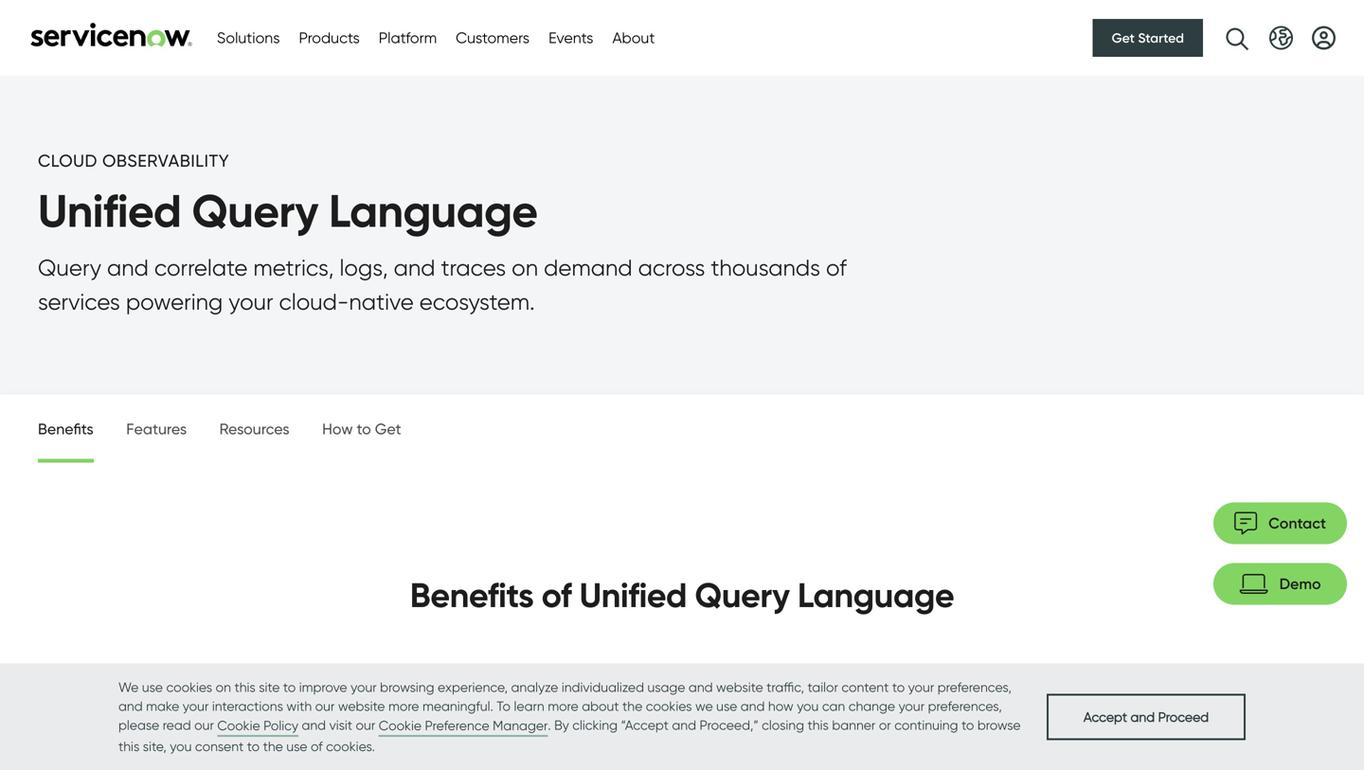 Task type: vqa. For each thing, say whether or not it's contained in the screenshot.
"Accept
yes



Task type: locate. For each thing, give the bounding box(es) containing it.
0 vertical spatial you
[[797, 698, 819, 715]]

continuing
[[895, 717, 959, 733]]

please
[[118, 717, 159, 733]]

or
[[879, 717, 891, 733]]

0 horizontal spatial more
[[389, 698, 419, 715]]

and inside button
[[1131, 709, 1155, 725]]

go to servicenow account image
[[1313, 26, 1336, 50]]

to
[[497, 698, 511, 715]]

products button
[[299, 27, 360, 49]]

about
[[613, 28, 655, 47]]

2 horizontal spatial our
[[356, 717, 375, 733]]

0 horizontal spatial you
[[170, 739, 192, 755]]

site,
[[143, 739, 167, 755]]

0 vertical spatial use
[[142, 679, 163, 696]]

more down 'browsing'
[[389, 698, 419, 715]]

0 horizontal spatial the
[[263, 739, 283, 755]]

0 horizontal spatial cookie
[[217, 718, 260, 734]]

this down can
[[808, 717, 829, 733]]

this up interactions
[[234, 679, 256, 696]]

0 horizontal spatial our
[[194, 717, 214, 733]]

website
[[716, 679, 764, 696], [338, 698, 385, 715]]

the
[[623, 698, 643, 715], [263, 739, 283, 755]]

banner
[[832, 717, 876, 733]]

cookie preference manager link
[[379, 716, 548, 737]]

solutions button
[[217, 27, 280, 49]]

servicenow image
[[28, 22, 194, 47]]

closing
[[762, 717, 805, 733]]

1 horizontal spatial website
[[716, 679, 764, 696]]

. by clicking "accept and proceed," closing this banner or continuing to browse this site, you consent to the use of cookies.
[[118, 717, 1021, 755]]

with
[[287, 698, 312, 715]]

to right site
[[283, 679, 296, 696]]

proceed
[[1159, 709, 1209, 725]]

and
[[689, 679, 713, 696], [118, 698, 143, 715], [741, 698, 765, 715], [1131, 709, 1155, 725], [302, 717, 326, 733], [672, 717, 697, 733]]

preference
[[425, 718, 490, 734]]

make
[[146, 698, 179, 715]]

use
[[142, 679, 163, 696], [717, 698, 738, 715], [286, 739, 307, 755]]

to left "browse"
[[962, 717, 975, 733]]

1 horizontal spatial you
[[797, 698, 819, 715]]

1 vertical spatial the
[[263, 739, 283, 755]]

the up "accept at the bottom
[[623, 698, 643, 715]]

cookie down 'browsing'
[[379, 718, 422, 734]]

platform button
[[379, 27, 437, 49]]

1 vertical spatial this
[[808, 717, 829, 733]]

you down read
[[170, 739, 192, 755]]

0 vertical spatial the
[[623, 698, 643, 715]]

you
[[797, 698, 819, 715], [170, 739, 192, 755]]

our
[[315, 698, 335, 715], [194, 717, 214, 733], [356, 717, 375, 733]]

this
[[234, 679, 256, 696], [808, 717, 829, 733], [118, 739, 140, 755]]

0 vertical spatial this
[[234, 679, 256, 696]]

proceed,"
[[700, 717, 759, 733]]

use left of
[[286, 739, 307, 755]]

this inside we use cookies on this site to improve your browsing experience, analyze individualized usage and website traffic, tailor content to your preferences, and make your interactions with our website more meaningful. to learn more about the cookies we use and how you can change your preferences, please read our
[[234, 679, 256, 696]]

the down policy
[[263, 739, 283, 755]]

1 vertical spatial you
[[170, 739, 192, 755]]

1 vertical spatial cookies
[[646, 698, 692, 715]]

2 horizontal spatial use
[[717, 698, 738, 715]]

cookie policy link
[[217, 716, 298, 737]]

this down "please"
[[118, 739, 140, 755]]

on
[[216, 679, 231, 696]]

2 cookie from the left
[[379, 718, 422, 734]]

our up consent
[[194, 717, 214, 733]]

our down the improve
[[315, 698, 335, 715]]

to
[[283, 679, 296, 696], [893, 679, 905, 696], [962, 717, 975, 733], [247, 739, 260, 755]]

cookies
[[166, 679, 212, 696], [646, 698, 692, 715]]

1 horizontal spatial this
[[234, 679, 256, 696]]

2 horizontal spatial this
[[808, 717, 829, 733]]

and right accept
[[1131, 709, 1155, 725]]

use up proceed,"
[[717, 698, 738, 715]]

your
[[351, 679, 377, 696], [909, 679, 935, 696], [183, 698, 209, 715], [899, 698, 925, 715]]

cookie
[[217, 718, 260, 734], [379, 718, 422, 734]]

and up of
[[302, 717, 326, 733]]

1 horizontal spatial cookie
[[379, 718, 422, 734]]

policy
[[264, 718, 298, 734]]

you down tailor
[[797, 698, 819, 715]]

and down we
[[118, 698, 143, 715]]

use up make
[[142, 679, 163, 696]]

clicking
[[573, 717, 618, 733]]

we
[[696, 698, 713, 715]]

website up proceed,"
[[716, 679, 764, 696]]

improve
[[299, 679, 347, 696]]

to up 'change'
[[893, 679, 905, 696]]

solutions
[[217, 28, 280, 47]]

2 vertical spatial use
[[286, 739, 307, 755]]

preferences,
[[938, 679, 1012, 696], [928, 698, 1002, 715]]

0 vertical spatial cookies
[[166, 679, 212, 696]]

meaningful.
[[423, 698, 493, 715]]

1 horizontal spatial use
[[286, 739, 307, 755]]

website up visit
[[338, 698, 385, 715]]

cookie down interactions
[[217, 718, 260, 734]]

and down 'we'
[[672, 717, 697, 733]]

cookies down usage at the bottom of the page
[[646, 698, 692, 715]]

cookies.
[[326, 739, 375, 755]]

1 vertical spatial use
[[717, 698, 738, 715]]

cookies up make
[[166, 679, 212, 696]]

.
[[548, 717, 551, 733]]

"accept
[[621, 717, 669, 733]]

our right visit
[[356, 717, 375, 733]]

0 horizontal spatial website
[[338, 698, 385, 715]]

1 horizontal spatial our
[[315, 698, 335, 715]]

products
[[299, 28, 360, 47]]

more
[[389, 698, 419, 715], [548, 698, 579, 715]]

site
[[259, 679, 280, 696]]

2 more from the left
[[548, 698, 579, 715]]

1 horizontal spatial more
[[548, 698, 579, 715]]

interactions
[[212, 698, 283, 715]]

more up "by"
[[548, 698, 579, 715]]

1 horizontal spatial the
[[623, 698, 643, 715]]

visit
[[329, 717, 353, 733]]

experience,
[[438, 679, 508, 696]]

2 vertical spatial this
[[118, 739, 140, 755]]

you inside we use cookies on this site to improve your browsing experience, analyze individualized usage and website traffic, tailor content to your preferences, and make your interactions with our website more meaningful. to learn more about the cookies we use and how you can change your preferences, please read our
[[797, 698, 819, 715]]



Task type: describe. For each thing, give the bounding box(es) containing it.
individualized
[[562, 679, 644, 696]]

browse
[[978, 717, 1021, 733]]

0 vertical spatial preferences,
[[938, 679, 1012, 696]]

we use cookies on this site to improve your browsing experience, analyze individualized usage and website traffic, tailor content to your preferences, and make your interactions with our website more meaningful. to learn more about the cookies we use and how you can change your preferences, please read our
[[118, 679, 1012, 733]]

tailor
[[808, 679, 839, 696]]

and inside "cookie policy and visit our cookie preference manager"
[[302, 717, 326, 733]]

events button
[[549, 27, 594, 49]]

to down cookie policy link
[[247, 739, 260, 755]]

0 horizontal spatial use
[[142, 679, 163, 696]]

0 horizontal spatial cookies
[[166, 679, 212, 696]]

customers button
[[456, 27, 530, 49]]

and inside . by clicking "accept and proceed," closing this banner or continuing to browse this site, you consent to the use of cookies.
[[672, 717, 697, 733]]

the inside we use cookies on this site to improve your browsing experience, analyze individualized usage and website traffic, tailor content to your preferences, and make your interactions with our website more meaningful. to learn more about the cookies we use and how you can change your preferences, please read our
[[623, 698, 643, 715]]

1 horizontal spatial cookies
[[646, 698, 692, 715]]

1 vertical spatial preferences,
[[928, 698, 1002, 715]]

learn
[[514, 698, 545, 715]]

accept
[[1084, 709, 1128, 725]]

content
[[842, 679, 889, 696]]

usage
[[648, 679, 686, 696]]

platform
[[379, 28, 437, 47]]

the inside . by clicking "accept and proceed," closing this banner or continuing to browse this site, you consent to the use of cookies.
[[263, 739, 283, 755]]

get started link
[[1093, 19, 1204, 57]]

you inside . by clicking "accept and proceed," closing this banner or continuing to browse this site, you consent to the use of cookies.
[[170, 739, 192, 755]]

about button
[[613, 27, 655, 49]]

get started
[[1112, 30, 1185, 46]]

1 more from the left
[[389, 698, 419, 715]]

we
[[118, 679, 139, 696]]

of
[[311, 739, 323, 755]]

consent
[[195, 739, 244, 755]]

about
[[582, 698, 619, 715]]

and up 'we'
[[689, 679, 713, 696]]

how
[[768, 698, 794, 715]]

browsing
[[380, 679, 435, 696]]

1 vertical spatial website
[[338, 698, 385, 715]]

analyze
[[511, 679, 559, 696]]

read
[[163, 717, 191, 733]]

0 horizontal spatial this
[[118, 739, 140, 755]]

started
[[1139, 30, 1185, 46]]

events
[[549, 28, 594, 47]]

change
[[849, 698, 896, 715]]

can
[[822, 698, 846, 715]]

our inside "cookie policy and visit our cookie preference manager"
[[356, 717, 375, 733]]

cookie policy and visit our cookie preference manager
[[217, 717, 548, 734]]

and left how on the bottom of the page
[[741, 698, 765, 715]]

1 cookie from the left
[[217, 718, 260, 734]]

0 vertical spatial website
[[716, 679, 764, 696]]

manager
[[493, 718, 548, 734]]

accept and proceed button
[[1047, 694, 1246, 740]]

by
[[555, 717, 569, 733]]

use inside . by clicking "accept and proceed," closing this banner or continuing to browse this site, you consent to the use of cookies.
[[286, 739, 307, 755]]

customers
[[456, 28, 530, 47]]

traffic,
[[767, 679, 805, 696]]

get
[[1112, 30, 1135, 46]]

accept and proceed
[[1084, 709, 1209, 725]]



